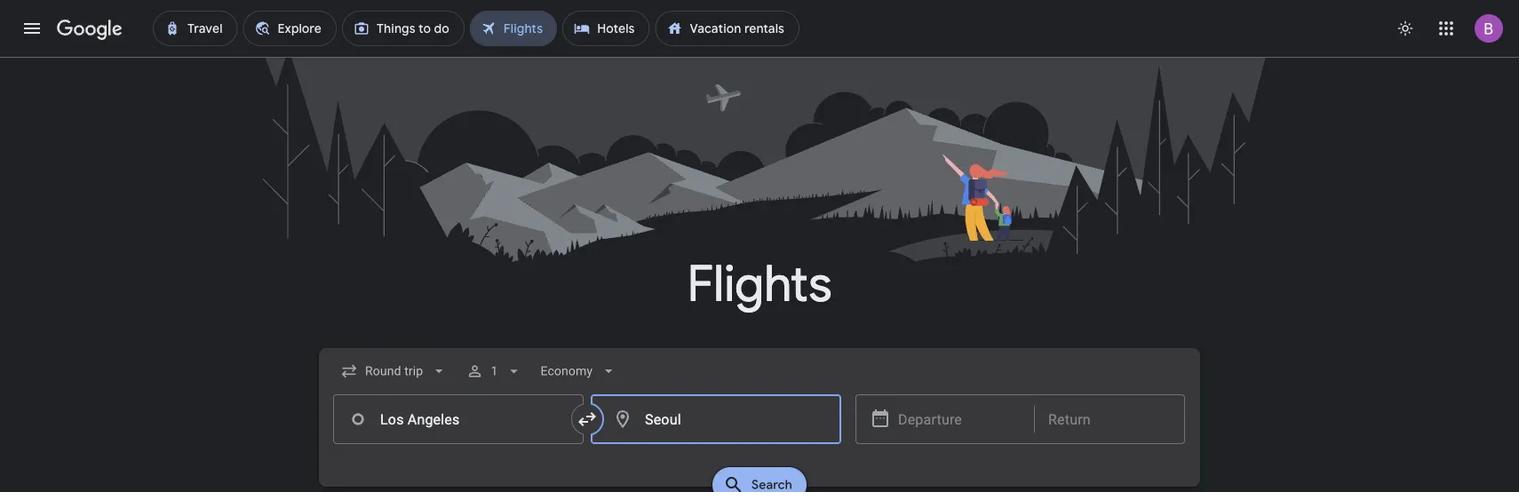 Task type: vqa. For each thing, say whether or not it's contained in the screenshot.
The Swap Origin And Destination. image
yes



Task type: describe. For each thing, give the bounding box(es) containing it.
Departure text field
[[898, 395, 1021, 443]]

flights
[[687, 253, 832, 316]]

change appearance image
[[1384, 7, 1427, 50]]

1 button
[[459, 350, 530, 393]]

main menu image
[[21, 18, 43, 39]]

Return text field
[[1048, 395, 1171, 443]]



Task type: locate. For each thing, give the bounding box(es) containing it.
none text field inside flight 'search box'
[[333, 394, 584, 444]]

None text field
[[333, 394, 584, 444]]

1
[[491, 364, 498, 378]]

None text field
[[591, 394, 841, 444]]

Flight search field
[[305, 348, 1214, 492]]

swap origin and destination. image
[[577, 409, 598, 430]]

None field
[[333, 355, 455, 387], [533, 355, 625, 387], [333, 355, 455, 387], [533, 355, 625, 387]]



